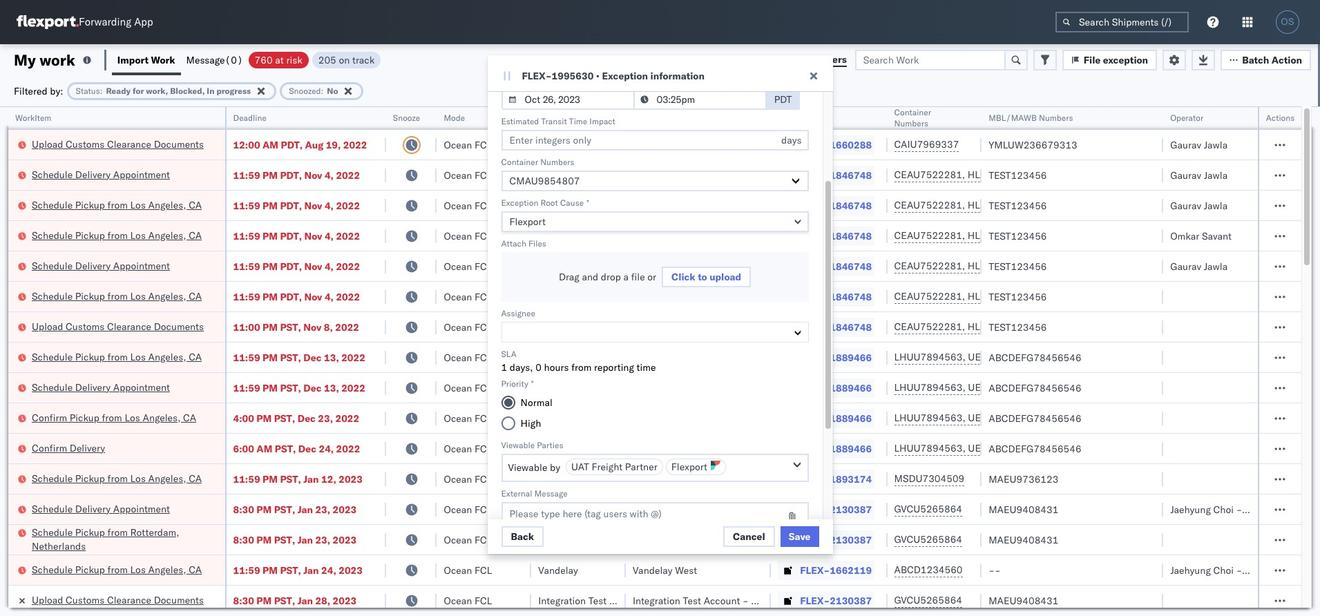 Task type: describe. For each thing, give the bounding box(es) containing it.
priority
[[501, 379, 528, 389]]

0 horizontal spatial message
[[186, 54, 225, 66]]

pst, left the 8,
[[280, 321, 301, 333]]

schedule pickup from rotterdam, netherlands button
[[32, 525, 207, 554]]

1889466 for schedule delivery appointment
[[830, 382, 872, 394]]

1 ceau7522281, from the top
[[894, 169, 965, 181]]

2 integration from the top
[[633, 534, 681, 546]]

schedule inside "schedule pickup from rotterdam, netherlands"
[[32, 526, 73, 539]]

1 ceau7522281, hlxu6269489, hlxu8034992 from the top
[[894, 169, 1109, 181]]

9 schedule from the top
[[32, 503, 73, 515]]

priority *
[[501, 379, 534, 389]]

parties
[[537, 440, 563, 450]]

1 vertical spatial exception
[[501, 198, 538, 208]]

pst, down 11:59 pm pst, jan 24, 2023 at the bottom of the page
[[274, 595, 295, 607]]

12 fcl from the top
[[475, 473, 492, 485]]

8:30 pm pst, jan 28, 2023
[[233, 595, 357, 607]]

vandelay west
[[633, 564, 697, 577]]

1 8:30 from the top
[[233, 503, 254, 516]]

reporting
[[594, 361, 634, 374]]

batch
[[1242, 54, 1270, 66]]

Enter integers only number field
[[501, 130, 809, 151]]

4 schedule pickup from los angeles, ca button from the top
[[32, 350, 202, 365]]

confirm pickup from los angeles, ca button
[[32, 411, 196, 426]]

9 11:59 from the top
[[233, 564, 260, 577]]

omkar savant
[[1171, 230, 1232, 242]]

6:00 am pst, dec 24, 2022
[[233, 443, 360, 455]]

1 integration from the top
[[633, 503, 681, 516]]

Search Work text field
[[855, 49, 1006, 70]]

delivery for 1st schedule delivery appointment button from the top
[[75, 168, 111, 181]]

0 horizontal spatial *
[[531, 379, 534, 389]]

4 ceau7522281, from the top
[[894, 260, 965, 272]]

container numbers button
[[888, 104, 968, 129]]

1 karl from the top
[[751, 503, 769, 516]]

3 schedule pickup from los angeles, ca link from the top
[[32, 289, 202, 303]]

uetu5238478 for schedule pickup from los angeles, ca
[[968, 351, 1036, 363]]

3 gvcu5265864 from the top
[[894, 594, 963, 607]]

4 1889466 from the top
[[830, 443, 872, 455]]

choi
[[1214, 503, 1234, 516]]

rotterdam,
[[130, 526, 179, 539]]

appointment for 3rd schedule delivery appointment button from the top of the page
[[113, 381, 170, 393]]

abcdefg78456546 for schedule delivery appointment
[[989, 382, 1082, 394]]

pst, down "11:59 pm pst, jan 12, 2023"
[[274, 503, 295, 516]]

3 8:30 from the top
[[233, 595, 254, 607]]

resize handle column header for mode
[[515, 107, 531, 616]]

2023 down 12,
[[333, 503, 357, 516]]

uetu5238478 for confirm pickup from los angeles, ca
[[968, 412, 1036, 424]]

1 gaurav from the top
[[1171, 139, 1202, 151]]

2 ceau7522281, from the top
[[894, 199, 965, 211]]

0 horizontal spatial numbers
[[540, 157, 575, 167]]

10 fcl from the top
[[475, 412, 492, 425]]

workitem
[[15, 113, 51, 123]]

2 schedule from the top
[[32, 199, 73, 211]]

1 gaurav jawla from the top
[[1171, 139, 1228, 151]]

2 1846748 from the top
[[830, 199, 872, 212]]

by:
[[50, 85, 63, 97]]

filters
[[819, 53, 847, 66]]

3 4, from the top
[[325, 230, 334, 242]]

7 fcl from the top
[[475, 321, 492, 333]]

1 ocean fcl from the top
[[444, 139, 492, 151]]

viewable for viewable parties
[[501, 440, 535, 450]]

appointment for 1st schedule delivery appointment button from the top
[[113, 168, 170, 181]]

3 upload customs clearance documents link from the top
[[32, 593, 204, 607]]

flexport inside button
[[671, 461, 708, 473]]

from inside "schedule pickup from rotterdam, netherlands"
[[107, 526, 128, 539]]

4 ceau7522281, hlxu6269489, hlxu8034992 from the top
[[894, 260, 1109, 272]]

4 flex-1846748 from the top
[[800, 260, 872, 273]]

4 gaurav from the top
[[1171, 260, 1202, 273]]

1 hlxu6269489, from the top
[[968, 169, 1039, 181]]

status : ready for work, blocked, in progress
[[76, 85, 251, 96]]

6 test123456 from the top
[[989, 321, 1047, 333]]

file
[[631, 271, 645, 283]]

exception root cause *
[[501, 198, 589, 208]]

2 lagerfeld from the top
[[772, 534, 813, 546]]

5 ceau7522281, hlxu6269489, hlxu8034992 from the top
[[894, 290, 1109, 303]]

4 11:59 from the top
[[233, 260, 260, 273]]

2023 up 8:30 pm pst, jan 28, 2023 at the left bottom of the page
[[339, 564, 363, 577]]

angeles, for 1st schedule pickup from los angeles, ca link from the top
[[148, 199, 186, 211]]

2 ceau7522281, hlxu6269489, hlxu8034992 from the top
[[894, 199, 1109, 211]]

maeu9736123
[[989, 473, 1059, 485]]

deadline
[[233, 113, 267, 123]]

aug
[[305, 139, 324, 151]]

1 vertical spatial message
[[535, 489, 568, 499]]

client name button
[[531, 110, 612, 124]]

estimated
[[501, 116, 539, 126]]

delivery for confirm delivery button
[[70, 442, 105, 454]]

track
[[352, 54, 375, 66]]

forwarding app
[[79, 16, 153, 29]]

1 schedule delivery appointment button from the top
[[32, 168, 170, 183]]

1 upload from the top
[[32, 138, 63, 150]]

confirm for confirm pickup from los angeles, ca
[[32, 411, 67, 424]]

2 schedule pickup from los angeles, ca link from the top
[[32, 228, 202, 242]]

pst, up 11:59 pm pst, jan 24, 2023 at the bottom of the page
[[274, 534, 295, 546]]

reset to default filters
[[743, 53, 847, 66]]

12,
[[321, 473, 336, 485]]

11 schedule from the top
[[32, 563, 73, 576]]

pickup for 3rd schedule pickup from los angeles, ca link from the bottom of the page
[[75, 351, 105, 363]]

11:59 pm pst, dec 13, 2022 for schedule pickup from los angeles, ca
[[233, 351, 365, 364]]

flex
[[778, 113, 794, 123]]

2 flex-1846748 from the top
[[800, 199, 872, 212]]

1 schedule pickup from los angeles, ca button from the top
[[32, 198, 202, 213]]

28,
[[315, 595, 330, 607]]

4 hlxu8034992 from the top
[[1041, 260, 1109, 272]]

11:00 pm pst, nov 8, 2022
[[233, 321, 359, 333]]

12:00 am pdt, aug 19, 2022
[[233, 139, 367, 151]]

flex-1889466 for confirm pickup from los angeles, ca
[[800, 412, 872, 425]]

2 integration test account - karl lagerfeld from the top
[[633, 534, 813, 546]]

8 ocean fcl from the top
[[444, 351, 492, 364]]

demo for bookings
[[577, 473, 603, 485]]

work,
[[146, 85, 168, 96]]

resize handle column header for deadline
[[370, 107, 386, 616]]

23, for schedule delivery appointment
[[315, 503, 330, 516]]

8 fcl from the top
[[475, 351, 492, 364]]

6 schedule pickup from los angeles, ca button from the top
[[32, 563, 202, 578]]

resize handle column header for workitem
[[208, 107, 225, 616]]

pickup for second schedule pickup from los angeles, ca link from the top of the page
[[75, 229, 105, 241]]

2023 right 28,
[[333, 595, 357, 607]]

jan down "11:59 pm pst, jan 12, 2023"
[[298, 503, 313, 516]]

6 11:59 from the top
[[233, 351, 260, 364]]

3 upload customs clearance documents from the top
[[32, 594, 204, 606]]

5 schedule pickup from los angeles, ca button from the top
[[32, 472, 202, 487]]

batch action button
[[1221, 49, 1311, 70]]

11 fcl from the top
[[475, 443, 492, 455]]

estimated transit time impact
[[501, 116, 616, 126]]

pst, down 11:00 pm pst, nov 8, 2022
[[280, 351, 301, 364]]

5 schedule from the top
[[32, 290, 73, 302]]

4 test123456 from the top
[[989, 260, 1047, 273]]

container numbers inside container numbers button
[[894, 107, 931, 129]]

lhuu7894563, for schedule delivery appointment
[[894, 381, 966, 394]]

ymluw236679313
[[989, 139, 1078, 151]]

pickup for 1st schedule pickup from los angeles, ca link from the top
[[75, 199, 105, 211]]

16 ocean fcl from the top
[[444, 595, 492, 607]]

2 upload customs clearance documents from the top
[[32, 320, 204, 333]]

11 ocean fcl from the top
[[444, 443, 492, 455]]

pickup for confirm pickup from los angeles, ca link
[[70, 411, 99, 424]]

reset
[[743, 53, 770, 66]]

freight
[[592, 461, 623, 473]]

3 customs from the top
[[66, 594, 105, 606]]

-- : -- -- text field
[[633, 89, 767, 110]]

2 karl from the top
[[751, 534, 769, 546]]

file exception
[[1084, 54, 1148, 66]]

6 schedule pickup from los angeles, ca link from the top
[[32, 563, 202, 577]]

drag and drop a file or
[[559, 271, 656, 283]]

760
[[255, 54, 273, 66]]

6 hlxu8034992 from the top
[[1041, 321, 1109, 333]]

msdu7304509
[[894, 473, 965, 485]]

2 maeu9408431 from the top
[[989, 534, 1059, 546]]

11:59 pm pst, dec 13, 2022 for schedule delivery appointment
[[233, 382, 365, 394]]

1
[[501, 361, 507, 374]]

5 flex-1846748 from the top
[[800, 291, 872, 303]]

uat freight partner button
[[566, 459, 663, 475]]

schedule delivery appointment link for 3rd schedule delivery appointment button from the top of the page
[[32, 380, 170, 394]]

13 ocean fcl from the top
[[444, 503, 492, 516]]

4 4, from the top
[[325, 260, 334, 273]]

4 schedule delivery appointment button from the top
[[32, 502, 170, 517]]

import work
[[117, 54, 175, 66]]

3 ceau7522281, from the top
[[894, 229, 965, 242]]

1 horizontal spatial *
[[587, 198, 589, 208]]

snoozed
[[289, 85, 321, 96]]

root
[[541, 198, 558, 208]]

6 flex-1846748 from the top
[[800, 321, 872, 333]]

risk
[[286, 54, 302, 66]]

flexport for -
[[538, 139, 575, 151]]

consignee inside button
[[633, 113, 673, 123]]

angeles, for 1st schedule pickup from los angeles, ca link from the bottom
[[148, 563, 186, 576]]

11:59 pm pst, jan 12, 2023
[[233, 473, 363, 485]]

0
[[536, 361, 542, 374]]

upload customs clearance documents link for first upload customs clearance documents button from the top of the page
[[32, 137, 204, 151]]

2 11:59 pm pdt, nov 4, 2022 from the top
[[233, 199, 360, 212]]

schedule pickup from rotterdam, netherlands link
[[32, 525, 207, 553]]

forwarding
[[79, 16, 131, 29]]

lhuu7894563, uetu5238478 for schedule pickup from los angeles, ca
[[894, 351, 1036, 363]]

2 upload customs clearance documents button from the top
[[32, 320, 204, 335]]

4:00
[[233, 412, 254, 425]]

import work button
[[112, 44, 181, 75]]

pickup for 1st schedule pickup from los angeles, ca link from the bottom
[[75, 563, 105, 576]]

consignee button
[[626, 110, 757, 124]]

5 11:59 from the top
[[233, 291, 260, 303]]

back
[[511, 531, 534, 543]]

pst, up 8:30 pm pst, jan 28, 2023 at the left bottom of the page
[[280, 564, 301, 577]]

os button
[[1272, 6, 1304, 38]]

: for status
[[100, 85, 103, 96]]

viewable for viewable by
[[508, 462, 547, 474]]

0 vertical spatial exception
[[602, 70, 648, 82]]

3 integration test account - karl lagerfeld from the top
[[633, 595, 813, 607]]

flex id button
[[771, 110, 874, 124]]

2 jawla from the top
[[1204, 169, 1228, 181]]

omkar
[[1171, 230, 1200, 242]]

3 1846748 from the top
[[830, 230, 872, 242]]

from inside sla 1 days, 0 hours from reporting time
[[572, 361, 592, 374]]

or
[[648, 271, 656, 283]]

jaehyung
[[1171, 503, 1211, 516]]

dec for schedule delivery appointment
[[304, 382, 322, 394]]

6 1846748 from the top
[[830, 321, 872, 333]]

1 11:59 from the top
[[233, 169, 260, 181]]

normal
[[521, 397, 553, 409]]

angeles, for second schedule pickup from los angeles, ca link from the top of the page
[[148, 229, 186, 241]]

pickup for schedule pickup from rotterdam, netherlands 'link'
[[75, 526, 105, 539]]

mode
[[444, 113, 465, 123]]

numbers for container numbers button
[[894, 118, 929, 129]]

9 ocean fcl from the top
[[444, 382, 492, 394]]

client
[[538, 113, 561, 123]]

schedule delivery appointment link for fourth schedule delivery appointment button
[[32, 502, 170, 516]]

forwarding app link
[[17, 15, 153, 29]]

schedule pickup from los angeles, ca for second schedule pickup from los angeles, ca link from the top of the page
[[32, 229, 202, 241]]

lhuu7894563, for schedule pickup from los angeles, ca
[[894, 351, 966, 363]]

flexport button
[[666, 459, 726, 475]]

flex-1660288
[[800, 139, 872, 151]]

cmau9854807
[[510, 175, 580, 187]]

viewable by
[[508, 462, 560, 474]]

files
[[529, 238, 546, 249]]

3 integration from the top
[[633, 595, 681, 607]]

pickup for 3rd schedule pickup from los angeles, ca link
[[75, 290, 105, 302]]

5 schedule pickup from los angeles, ca link from the top
[[32, 472, 202, 485]]

to for reset
[[772, 53, 781, 66]]

3 fcl from the top
[[475, 199, 492, 212]]

mbl/mawb
[[989, 113, 1037, 123]]

flexport demo consignee for -
[[538, 139, 652, 151]]

filtered
[[14, 85, 47, 97]]

from inside button
[[102, 411, 122, 424]]

19,
[[326, 139, 341, 151]]

6:00
[[233, 443, 254, 455]]

3 gaurav from the top
[[1171, 199, 1202, 212]]

0 vertical spatial --
[[633, 139, 645, 151]]

pst, up the 6:00 am pst, dec 24, 2022
[[274, 412, 295, 425]]

caiu7969337
[[894, 138, 959, 151]]

3 2130387 from the top
[[830, 595, 872, 607]]

client name
[[538, 113, 585, 123]]



Task type: vqa. For each thing, say whether or not it's contained in the screenshot.
second "Account" from the top
yes



Task type: locate. For each thing, give the bounding box(es) containing it.
uat
[[571, 461, 589, 473]]

13,
[[324, 351, 339, 364], [324, 382, 339, 394]]

1 vertical spatial maeu9408431
[[989, 534, 1059, 546]]

abcdefg78456546 for confirm pickup from los angeles, ca
[[989, 412, 1082, 425]]

6 fcl from the top
[[475, 291, 492, 303]]

1 vertical spatial to
[[698, 271, 707, 283]]

click
[[672, 271, 696, 283]]

resize handle column header
[[208, 107, 225, 616], [370, 107, 386, 616], [420, 107, 437, 616], [515, 107, 531, 616], [609, 107, 626, 616], [755, 107, 771, 616], [871, 107, 888, 616], [965, 107, 982, 616], [1147, 107, 1164, 616], [1242, 107, 1258, 616], [1285, 107, 1302, 616]]

1 flex-2130387 from the top
[[800, 503, 872, 516]]

mbl/mawb numbers button
[[982, 110, 1150, 124]]

1 horizontal spatial message
[[535, 489, 568, 499]]

1 vertical spatial *
[[531, 379, 534, 389]]

flexport demo consignee
[[538, 139, 652, 151], [538, 473, 652, 485]]

container up the caiu7969337
[[894, 107, 931, 117]]

exception right •
[[602, 70, 648, 82]]

flex-2130387 down "flex-1893174"
[[800, 503, 872, 516]]

2 abcdefg78456546 from the top
[[989, 382, 1082, 394]]

gvcu5265864 down the msdu7304509
[[894, 503, 963, 515]]

4 fcl from the top
[[475, 230, 492, 242]]

3 lhuu7894563, from the top
[[894, 412, 966, 424]]

0 vertical spatial 8:30 pm pst, jan 23, 2023
[[233, 503, 357, 516]]

13, for schedule pickup from los angeles, ca
[[324, 351, 339, 364]]

23, for confirm pickup from los angeles, ca
[[318, 412, 333, 425]]

4 ocean fcl from the top
[[444, 230, 492, 242]]

dec up 4:00 pm pst, dec 23, 2022
[[304, 382, 322, 394]]

viewable down 'high'
[[501, 440, 535, 450]]

0 vertical spatial 23,
[[318, 412, 333, 425]]

lhuu7894563, uetu5238478 for schedule delivery appointment
[[894, 381, 1036, 394]]

1 uetu5238478 from the top
[[968, 351, 1036, 363]]

import
[[117, 54, 149, 66]]

am right "12:00"
[[263, 139, 278, 151]]

0 vertical spatial flexport demo consignee
[[538, 139, 652, 151]]

to inside button
[[698, 271, 707, 283]]

jan left 28,
[[298, 595, 313, 607]]

8:30 pm pst, jan 23, 2023 down "11:59 pm pst, jan 12, 2023"
[[233, 503, 357, 516]]

3 clearance from the top
[[107, 594, 151, 606]]

1 horizontal spatial to
[[772, 53, 781, 66]]

1 vandelay from the left
[[538, 564, 578, 577]]

13, for schedule delivery appointment
[[324, 382, 339, 394]]

integration
[[633, 503, 681, 516], [633, 534, 681, 546], [633, 595, 681, 607]]

11:59 pm pst, dec 13, 2022 down 11:00 pm pst, nov 8, 2022
[[233, 351, 365, 364]]

clearance
[[107, 138, 151, 150], [107, 320, 151, 333], [107, 594, 151, 606]]

23, up 11:59 pm pst, jan 24, 2023 at the bottom of the page
[[315, 534, 330, 546]]

progress
[[217, 85, 251, 96]]

demo for -
[[577, 139, 603, 151]]

karl down cancel button
[[751, 595, 769, 607]]

6 hlxu6269489, from the top
[[968, 321, 1039, 333]]

23, up the 6:00 am pst, dec 24, 2022
[[318, 412, 333, 425]]

1 vertical spatial container
[[501, 157, 538, 167]]

0 vertical spatial to
[[772, 53, 781, 66]]

container up cmau9854807
[[501, 157, 538, 167]]

container
[[894, 107, 931, 117], [501, 157, 538, 167]]

1 horizontal spatial container numbers
[[894, 107, 931, 129]]

1 vertical spatial flexport demo consignee
[[538, 473, 652, 485]]

0 vertical spatial 24,
[[319, 443, 334, 455]]

pst, up 4:00 pm pst, dec 23, 2022
[[280, 382, 301, 394]]

1 flexport demo consignee from the top
[[538, 139, 652, 151]]

1 vertical spatial lagerfeld
[[772, 534, 813, 546]]

lagerfeld up save
[[772, 503, 813, 516]]

dec up the 6:00 am pst, dec 24, 2022
[[298, 412, 316, 425]]

gaurav jawla
[[1171, 139, 1228, 151], [1171, 169, 1228, 181], [1171, 199, 1228, 212], [1171, 260, 1228, 273]]

2 test123456 from the top
[[989, 199, 1047, 212]]

6 ceau7522281, hlxu6269489, hlxu8034992 from the top
[[894, 321, 1109, 333]]

4 11:59 pm pdt, nov 4, 2022 from the top
[[233, 260, 360, 273]]

0 horizontal spatial to
[[698, 271, 707, 283]]

my work
[[14, 50, 75, 69]]

3 documents from the top
[[154, 594, 204, 606]]

5 hlxu8034992 from the top
[[1041, 290, 1109, 303]]

los inside button
[[125, 411, 140, 424]]

1 vertical spatial 2130387
[[830, 534, 872, 546]]

2 vertical spatial upload customs clearance documents link
[[32, 593, 204, 607]]

1 vertical spatial 13,
[[324, 382, 339, 394]]

ready
[[106, 85, 131, 96]]

1 vertical spatial 24,
[[321, 564, 336, 577]]

11:59 pm pst, dec 13, 2022 up 4:00 pm pst, dec 23, 2022
[[233, 382, 365, 394]]

0 horizontal spatial container
[[501, 157, 538, 167]]

2 upload customs clearance documents link from the top
[[32, 320, 204, 333]]

2 vertical spatial account
[[704, 595, 740, 607]]

1662119
[[830, 564, 872, 577]]

10 ocean fcl from the top
[[444, 412, 492, 425]]

gvcu5265864 up abcd1234560
[[894, 533, 963, 546]]

schedule pickup from los angeles, ca for 1st schedule pickup from los angeles, ca link from the top
[[32, 199, 202, 211]]

1889466 for schedule pickup from los angeles, ca
[[830, 351, 872, 364]]

14 ocean fcl from the top
[[444, 534, 492, 546]]

save button
[[781, 527, 819, 547]]

am for pst,
[[257, 443, 272, 455]]

origin
[[1266, 503, 1292, 516]]

2 11:59 from the top
[[233, 199, 260, 212]]

back button
[[501, 527, 544, 547]]

container numbers up the caiu7969337
[[894, 107, 931, 129]]

3 1889466 from the top
[[830, 412, 872, 425]]

0 vertical spatial lagerfeld
[[772, 503, 813, 516]]

delivery for 3rd schedule delivery appointment button from the top of the page
[[75, 381, 111, 393]]

1 vertical spatial integration test account - karl lagerfeld
[[633, 534, 813, 546]]

2 schedule delivery appointment link from the top
[[32, 259, 170, 273]]

24, for 2023
[[321, 564, 336, 577]]

1 : from the left
[[100, 85, 103, 96]]

maeu9408431
[[989, 503, 1059, 516], [989, 534, 1059, 546], [989, 595, 1059, 607]]

2 gaurav jawla from the top
[[1171, 169, 1228, 181]]

1 jawla from the top
[[1204, 139, 1228, 151]]

am right 6:00
[[257, 443, 272, 455]]

1995630
[[552, 70, 594, 82]]

2 hlxu6269489, from the top
[[968, 199, 1039, 211]]

name
[[563, 113, 585, 123]]

lagerfeld down flex-1662119
[[772, 595, 813, 607]]

resize handle column header for flex id
[[871, 107, 888, 616]]

pickup inside button
[[70, 411, 99, 424]]

1 vertical spatial 8:30 pm pst, jan 23, 2023
[[233, 534, 357, 546]]

* right priority
[[531, 379, 534, 389]]

pst, down the 6:00 am pst, dec 24, 2022
[[280, 473, 301, 485]]

delivery for 3rd schedule delivery appointment button from the bottom
[[75, 259, 111, 272]]

0 vertical spatial upload customs clearance documents
[[32, 138, 204, 150]]

demo down time in the left of the page
[[577, 139, 603, 151]]

days,
[[510, 361, 533, 374]]

3 gaurav jawla from the top
[[1171, 199, 1228, 212]]

0 vertical spatial *
[[587, 198, 589, 208]]

os
[[1281, 17, 1295, 27]]

1 vertical spatial upload customs clearance documents button
[[32, 320, 204, 335]]

click to upload
[[672, 271, 741, 283]]

1 vertical spatial 8:30
[[233, 534, 254, 546]]

4 schedule from the top
[[32, 259, 73, 272]]

default
[[784, 53, 817, 66]]

action
[[1272, 54, 1302, 66]]

1 schedule pickup from los angeles, ca link from the top
[[32, 198, 202, 212]]

0 vertical spatial 13,
[[324, 351, 339, 364]]

0 vertical spatial upload customs clearance documents button
[[32, 137, 204, 152]]

work
[[40, 50, 75, 69]]

4 flex-1889466 from the top
[[800, 443, 872, 455]]

schedule delivery appointment link for 3rd schedule delivery appointment button from the bottom
[[32, 259, 170, 273]]

1 horizontal spatial vandelay
[[633, 564, 673, 577]]

gaurav
[[1171, 139, 1202, 151], [1171, 169, 1202, 181], [1171, 199, 1202, 212], [1171, 260, 1202, 273]]

lhuu7894563, uetu5238478 for confirm pickup from los angeles, ca
[[894, 412, 1036, 424]]

resize handle column header for mbl/mawb numbers
[[1147, 107, 1164, 616]]

2 vertical spatial 23,
[[315, 534, 330, 546]]

flexport down "estimated transit time impact" on the top left
[[538, 139, 575, 151]]

1 vertical spatial clearance
[[107, 320, 151, 333]]

2 4, from the top
[[325, 199, 334, 212]]

1 horizontal spatial --
[[989, 564, 1001, 577]]

integration down vandelay west
[[633, 595, 681, 607]]

2 vertical spatial 2130387
[[830, 595, 872, 607]]

4 schedule delivery appointment from the top
[[32, 503, 170, 515]]

2 horizontal spatial numbers
[[1039, 113, 1073, 123]]

1 vertical spatial upload
[[32, 320, 63, 333]]

1889466 for confirm pickup from los angeles, ca
[[830, 412, 872, 425]]

flexport demo consignee for bookings
[[538, 473, 652, 485]]

: left ready
[[100, 85, 103, 96]]

gvcu5265864
[[894, 503, 963, 515], [894, 533, 963, 546], [894, 594, 963, 607]]

1 upload customs clearance documents link from the top
[[32, 137, 204, 151]]

pickup for fifth schedule pickup from los angeles, ca link from the top
[[75, 472, 105, 485]]

delivery
[[75, 168, 111, 181], [75, 259, 111, 272], [75, 381, 111, 393], [70, 442, 105, 454], [75, 503, 111, 515]]

flexport up external message
[[538, 473, 575, 485]]

0 vertical spatial upload
[[32, 138, 63, 150]]

2 lhuu7894563, from the top
[[894, 381, 966, 394]]

1 vertical spatial upload customs clearance documents link
[[32, 320, 204, 333]]

4 jawla from the top
[[1204, 260, 1228, 273]]

1 integration test account - karl lagerfeld from the top
[[633, 503, 813, 516]]

Flexport text field
[[501, 211, 809, 232]]

angeles, for 3rd schedule pickup from los angeles, ca link from the bottom of the page
[[148, 351, 186, 363]]

gvcu5265864 down abcd1234560
[[894, 594, 963, 607]]

8:30 up 11:59 pm pst, jan 24, 2023 at the bottom of the page
[[233, 534, 254, 546]]

14 fcl from the top
[[475, 534, 492, 546]]

1 horizontal spatial container
[[894, 107, 931, 117]]

flex-1662119
[[800, 564, 872, 577]]

exception left root
[[501, 198, 538, 208]]

0 vertical spatial account
[[704, 503, 740, 516]]

2 vertical spatial 8:30
[[233, 595, 254, 607]]

my
[[14, 50, 36, 69]]

2 vertical spatial karl
[[751, 595, 769, 607]]

0 horizontal spatial --
[[633, 139, 645, 151]]

3 schedule delivery appointment from the top
[[32, 381, 170, 393]]

container inside button
[[894, 107, 931, 117]]

24, for 2022
[[319, 443, 334, 455]]

2130387 up 1662119
[[830, 534, 872, 546]]

1893174
[[830, 473, 872, 485]]

numbers up cmau9854807
[[540, 157, 575, 167]]

jan left 12,
[[304, 473, 319, 485]]

2 documents from the top
[[154, 320, 204, 333]]

8:30 down 11:59 pm pst, jan 24, 2023 at the bottom of the page
[[233, 595, 254, 607]]

23, down 12,
[[315, 503, 330, 516]]

flexport for bookings
[[538, 473, 575, 485]]

vandelay left west
[[633, 564, 673, 577]]

2 vertical spatial documents
[[154, 594, 204, 606]]

schedule delivery appointment link for 1st schedule delivery appointment button from the top
[[32, 168, 170, 181]]

5 schedule pickup from los angeles, ca from the top
[[32, 472, 202, 485]]

1 vertical spatial container numbers
[[501, 157, 575, 167]]

lagerfeld right cancel
[[772, 534, 813, 546]]

5 1846748 from the top
[[830, 291, 872, 303]]

2 vertical spatial flex-2130387
[[800, 595, 872, 607]]

2 clearance from the top
[[107, 320, 151, 333]]

1 vertical spatial demo
[[577, 473, 603, 485]]

5 ocean fcl from the top
[[444, 260, 492, 273]]

3 11:59 from the top
[[233, 230, 260, 242]]

jan up 28,
[[304, 564, 319, 577]]

flex-1893174
[[800, 473, 872, 485]]

9 fcl from the top
[[475, 382, 492, 394]]

24, up 12,
[[319, 443, 334, 455]]

0 horizontal spatial vandelay
[[538, 564, 578, 577]]

west
[[675, 564, 697, 577]]

0 vertical spatial container
[[894, 107, 931, 117]]

ocean fcl
[[444, 139, 492, 151], [444, 169, 492, 181], [444, 199, 492, 212], [444, 230, 492, 242], [444, 260, 492, 273], [444, 291, 492, 303], [444, 321, 492, 333], [444, 351, 492, 364], [444, 382, 492, 394], [444, 412, 492, 425], [444, 443, 492, 455], [444, 473, 492, 485], [444, 503, 492, 516], [444, 534, 492, 546], [444, 564, 492, 577], [444, 595, 492, 607]]

2 vertical spatial clearance
[[107, 594, 151, 606]]

angeles, for 3rd schedule pickup from los angeles, ca link
[[148, 290, 186, 302]]

exception
[[602, 70, 648, 82], [501, 198, 538, 208]]

flex-1889466 for schedule pickup from los angeles, ca
[[800, 351, 872, 364]]

5 4, from the top
[[325, 291, 334, 303]]

2 vertical spatial integration test account - karl lagerfeld
[[633, 595, 813, 607]]

205 on track
[[318, 54, 375, 66]]

test123456
[[989, 169, 1047, 181], [989, 199, 1047, 212], [989, 230, 1047, 242], [989, 260, 1047, 273], [989, 291, 1047, 303], [989, 321, 1047, 333]]

13, up 4:00 pm pst, dec 23, 2022
[[324, 382, 339, 394]]

13, down the 8,
[[324, 351, 339, 364]]

Search Shipments (/) text field
[[1056, 12, 1189, 32]]

2 vertical spatial maeu9408431
[[989, 595, 1059, 607]]

1 customs from the top
[[66, 138, 105, 150]]

1 vertical spatial viewable
[[508, 462, 547, 474]]

flex-1889466 for schedule delivery appointment
[[800, 382, 872, 394]]

from
[[107, 199, 128, 211], [107, 229, 128, 241], [107, 290, 128, 302], [107, 351, 128, 363], [572, 361, 592, 374], [102, 411, 122, 424], [107, 472, 128, 485], [107, 526, 128, 539], [107, 563, 128, 576]]

integration down bookings
[[633, 503, 681, 516]]

1 vertical spatial gvcu5265864
[[894, 533, 963, 546]]

1 horizontal spatial exception
[[602, 70, 648, 82]]

2022
[[343, 139, 367, 151], [336, 169, 360, 181], [336, 199, 360, 212], [336, 230, 360, 242], [336, 260, 360, 273], [336, 291, 360, 303], [335, 321, 359, 333], [341, 351, 365, 364], [341, 382, 365, 394], [335, 412, 359, 425], [336, 443, 360, 455]]

vandelay for vandelay west
[[633, 564, 673, 577]]

5 fcl from the top
[[475, 260, 492, 273]]

0 vertical spatial upload customs clearance documents link
[[32, 137, 204, 151]]

1 vertical spatial integration
[[633, 534, 681, 546]]

0 vertical spatial viewable
[[501, 440, 535, 450]]

3 account from the top
[[704, 595, 740, 607]]

integration test account - karl lagerfeld up west
[[633, 534, 813, 546]]

1 vertical spatial 23,
[[315, 503, 330, 516]]

0 vertical spatial 8:30
[[233, 503, 254, 516]]

workitem button
[[8, 110, 211, 124]]

resize handle column header for container numbers
[[965, 107, 982, 616]]

4 appointment from the top
[[113, 503, 170, 515]]

* right cause
[[587, 198, 589, 208]]

0 vertical spatial gvcu5265864
[[894, 503, 963, 515]]

flexport
[[538, 139, 575, 151], [671, 461, 708, 473], [538, 473, 575, 485]]

2130387 down 1893174
[[830, 503, 872, 516]]

jan
[[304, 473, 319, 485], [298, 503, 313, 516], [298, 534, 313, 546], [304, 564, 319, 577], [298, 595, 313, 607]]

ceau7522281, hlxu6269489, hlxu8034992
[[894, 169, 1109, 181], [894, 199, 1109, 211], [894, 229, 1109, 242], [894, 260, 1109, 272], [894, 290, 1109, 303], [894, 321, 1109, 333]]

angeles, for confirm pickup from los angeles, ca link
[[143, 411, 181, 424]]

0 vertical spatial maeu9408431
[[989, 503, 1059, 516]]

container numbers up cmau9854807
[[501, 157, 575, 167]]

cancel
[[733, 531, 765, 543]]

to right click
[[698, 271, 707, 283]]

3 ocean fcl from the top
[[444, 199, 492, 212]]

7 resize handle column header from the left
[[871, 107, 888, 616]]

0 vertical spatial demo
[[577, 139, 603, 151]]

0 vertical spatial customs
[[66, 138, 105, 150]]

Please type here (tag users with @) text field
[[501, 502, 809, 567]]

uetu5238478 for schedule delivery appointment
[[968, 381, 1036, 394]]

0 horizontal spatial :
[[100, 85, 103, 96]]

vandelay down back button
[[538, 564, 578, 577]]

1 vertical spatial am
[[257, 443, 272, 455]]

1 vertical spatial documents
[[154, 320, 204, 333]]

vandelay for vandelay
[[538, 564, 578, 577]]

-- right abcd1234560
[[989, 564, 1001, 577]]

2 flex-2130387 from the top
[[800, 534, 872, 546]]

message down "by"
[[535, 489, 568, 499]]

4 lhuu7894563, from the top
[[894, 442, 966, 455]]

numbers up the caiu7969337
[[894, 118, 929, 129]]

0 vertical spatial am
[[263, 139, 278, 151]]

appointment for fourth schedule delivery appointment button
[[113, 503, 170, 515]]

0 vertical spatial integration test account - karl lagerfeld
[[633, 503, 813, 516]]

4 gaurav jawla from the top
[[1171, 260, 1228, 273]]

integration test account - karl lagerfeld down west
[[633, 595, 813, 607]]

click to upload button
[[662, 267, 751, 287]]

2 gaurav from the top
[[1171, 169, 1202, 181]]

4,
[[325, 169, 334, 181], [325, 199, 334, 212], [325, 230, 334, 242], [325, 260, 334, 273], [325, 291, 334, 303]]

1 vertical spatial upload customs clearance documents
[[32, 320, 204, 333]]

viewable down viewable parties
[[508, 462, 547, 474]]

assignee
[[501, 308, 535, 319]]

upload
[[710, 271, 741, 283]]

cancel button
[[723, 527, 775, 547]]

flexport. image
[[17, 15, 79, 29]]

dec for confirm pickup from los angeles, ca
[[298, 412, 316, 425]]

confirm for confirm delivery
[[32, 442, 67, 454]]

message up in
[[186, 54, 225, 66]]

3 schedule pickup from los angeles, ca button from the top
[[32, 289, 202, 304]]

numbers for mbl/mawb numbers button
[[1039, 113, 1073, 123]]

1 schedule pickup from los angeles, ca from the top
[[32, 199, 202, 211]]

0 vertical spatial message
[[186, 54, 225, 66]]

jan up 11:59 pm pst, jan 24, 2023 at the bottom of the page
[[298, 534, 313, 546]]

8 schedule from the top
[[32, 472, 73, 485]]

sla 1 days, 0 hours from reporting time
[[501, 349, 656, 374]]

pickup inside "schedule pickup from rotterdam, netherlands"
[[75, 526, 105, 539]]

flex-2130387 up flex-1662119
[[800, 534, 872, 546]]

4 uetu5238478 from the top
[[968, 442, 1036, 455]]

0 vertical spatial karl
[[751, 503, 769, 516]]

dec down 11:00 pm pst, nov 8, 2022
[[304, 351, 322, 364]]

8:30 pm pst, jan 23, 2023 up 11:59 pm pst, jan 24, 2023 at the bottom of the page
[[233, 534, 357, 546]]

snooze
[[393, 113, 420, 123]]

numbers up ymluw236679313
[[1039, 113, 1073, 123]]

1 vertical spatial karl
[[751, 534, 769, 546]]

by
[[550, 462, 560, 474]]

2023 up 11:59 pm pst, jan 24, 2023 at the bottom of the page
[[333, 534, 357, 546]]

3 schedule pickup from los angeles, ca from the top
[[32, 290, 202, 302]]

4:00 pm pst, dec 23, 2022
[[233, 412, 359, 425]]

karl left save button
[[751, 534, 769, 546]]

0 vertical spatial flex-2130387
[[800, 503, 872, 516]]

delivery for fourth schedule delivery appointment button
[[75, 503, 111, 515]]

2 vertical spatial upload
[[32, 594, 63, 606]]

2 vertical spatial gvcu5265864
[[894, 594, 963, 607]]

1 vertical spatial account
[[704, 534, 740, 546]]

-- down consignee button
[[633, 139, 645, 151]]

2130387 down 1662119
[[830, 595, 872, 607]]

time
[[569, 116, 587, 126]]

agent
[[1295, 503, 1320, 516]]

1 upload customs clearance documents from the top
[[32, 138, 204, 150]]

1 horizontal spatial :
[[321, 85, 324, 96]]

3 uetu5238478 from the top
[[968, 412, 1036, 424]]

2 demo from the top
[[577, 473, 603, 485]]

--
[[633, 139, 645, 151], [989, 564, 1001, 577]]

2 ocean fcl from the top
[[444, 169, 492, 181]]

2023 right 12,
[[339, 473, 363, 485]]

24, up 28,
[[321, 564, 336, 577]]

2 flex-1889466 from the top
[[800, 382, 872, 394]]

4 lhuu7894563, uetu5238478 from the top
[[894, 442, 1036, 455]]

abcdefg78456546 for schedule pickup from los angeles, ca
[[989, 351, 1082, 364]]

4 schedule delivery appointment link from the top
[[32, 502, 170, 516]]

1 vertical spatial confirm
[[32, 442, 67, 454]]

no
[[327, 85, 338, 96]]

at
[[275, 54, 284, 66]]

flex-2130387 down flex-1662119
[[800, 595, 872, 607]]

app
[[134, 16, 153, 29]]

to for click
[[698, 271, 707, 283]]

1660288
[[830, 139, 872, 151]]

confirm delivery
[[32, 442, 105, 454]]

schedule pickup from los angeles, ca for 3rd schedule pickup from los angeles, ca link
[[32, 290, 202, 302]]

integration test account - karl lagerfeld up cancel
[[633, 503, 813, 516]]

1 gvcu5265864 from the top
[[894, 503, 963, 515]]

8:30 down 6:00
[[233, 503, 254, 516]]

demo right "by"
[[577, 473, 603, 485]]

0 horizontal spatial container numbers
[[501, 157, 575, 167]]

•
[[596, 70, 600, 82]]

to inside button
[[772, 53, 781, 66]]

3 schedule delivery appointment link from the top
[[32, 380, 170, 394]]

actions
[[1266, 113, 1295, 123]]

7 11:59 from the top
[[233, 382, 260, 394]]

1 test123456 from the top
[[989, 169, 1047, 181]]

schedule pickup from los angeles, ca for 1st schedule pickup from los angeles, ca link from the bottom
[[32, 563, 202, 576]]

1 2130387 from the top
[[830, 503, 872, 516]]

-
[[633, 139, 639, 151], [639, 139, 645, 151], [743, 503, 749, 516], [1237, 503, 1243, 516], [743, 534, 749, 546], [989, 564, 995, 577], [995, 564, 1001, 577], [743, 595, 749, 607]]

resize handle column header for consignee
[[755, 107, 771, 616]]

schedule delivery appointment button
[[32, 168, 170, 183], [32, 259, 170, 274], [32, 380, 170, 396], [32, 502, 170, 517]]

0 vertical spatial clearance
[[107, 138, 151, 150]]

4 hlxu6269489, from the top
[[968, 260, 1039, 272]]

2 vertical spatial upload customs clearance documents
[[32, 594, 204, 606]]

: for snoozed
[[321, 85, 324, 96]]

5 test123456 from the top
[[989, 291, 1047, 303]]

dec up "11:59 pm pst, jan 12, 2023"
[[298, 443, 316, 455]]

1 8:30 pm pst, jan 23, 2023 from the top
[[233, 503, 357, 516]]

6 ocean fcl from the top
[[444, 291, 492, 303]]

2130387
[[830, 503, 872, 516], [830, 534, 872, 546], [830, 595, 872, 607]]

0 vertical spatial container numbers
[[894, 107, 931, 129]]

1 horizontal spatial numbers
[[894, 118, 929, 129]]

2 vertical spatial lagerfeld
[[772, 595, 813, 607]]

0 vertical spatial 11:59 pm pst, dec 13, 2022
[[233, 351, 365, 364]]

dec for schedule pickup from los angeles, ca
[[304, 351, 322, 364]]

2 account from the top
[[704, 534, 740, 546]]

MMM D, YYYY text field
[[501, 89, 635, 110]]

to right reset
[[772, 53, 781, 66]]

schedule pickup from los angeles, ca for 3rd schedule pickup from los angeles, ca link from the bottom of the page
[[32, 351, 202, 363]]

3 schedule from the top
[[32, 229, 73, 241]]

integration up vandelay west
[[633, 534, 681, 546]]

karl up cancel
[[751, 503, 769, 516]]

flex-1995630 • exception information
[[522, 70, 705, 82]]

pdt
[[774, 93, 792, 106]]

numbers
[[1039, 113, 1073, 123], [894, 118, 929, 129], [540, 157, 575, 167]]

ca inside button
[[183, 411, 196, 424]]

upload customs clearance documents link for 2nd upload customs clearance documents button
[[32, 320, 204, 333]]

12 ocean fcl from the top
[[444, 473, 492, 485]]

1 1846748 from the top
[[830, 169, 872, 181]]

flex-1889466 button
[[778, 348, 875, 367], [778, 348, 875, 367], [778, 378, 875, 398], [778, 378, 875, 398], [778, 409, 875, 428], [778, 409, 875, 428], [778, 439, 875, 458], [778, 439, 875, 458]]

1 vertical spatial --
[[989, 564, 1001, 577]]

pst, down 4:00 pm pst, dec 23, 2022
[[275, 443, 296, 455]]

angeles, for fifth schedule pickup from los angeles, ca link from the top
[[148, 472, 186, 485]]

snoozed : no
[[289, 85, 338, 96]]

11:59 pm pst, jan 24, 2023
[[233, 564, 363, 577]]

: left no
[[321, 85, 324, 96]]

1 vertical spatial flex-2130387
[[800, 534, 872, 546]]

3 11:59 pm pdt, nov 4, 2022 from the top
[[233, 230, 360, 242]]

flexport right partner
[[671, 461, 708, 473]]

numbers inside the 'container numbers'
[[894, 118, 929, 129]]

impact
[[590, 116, 616, 126]]

1 vertical spatial customs
[[66, 320, 105, 333]]

2 vertical spatial customs
[[66, 594, 105, 606]]

23,
[[318, 412, 333, 425], [315, 503, 330, 516], [315, 534, 330, 546]]

resize handle column header for client name
[[609, 107, 626, 616]]

2 vertical spatial integration
[[633, 595, 681, 607]]

delivery inside "confirm delivery" link
[[70, 442, 105, 454]]

angeles, inside button
[[143, 411, 181, 424]]

am for pdt,
[[263, 139, 278, 151]]

schedule pickup from los angeles, ca for fifth schedule pickup from los angeles, ca link from the top
[[32, 472, 202, 485]]

(0)
[[225, 54, 243, 66]]

viewable
[[501, 440, 535, 450], [508, 462, 547, 474]]

1 documents from the top
[[154, 138, 204, 150]]

3 lhuu7894563, uetu5238478 from the top
[[894, 412, 1036, 424]]

appointment for 3rd schedule delivery appointment button from the bottom
[[113, 259, 170, 272]]

container numbers
[[894, 107, 931, 129], [501, 157, 575, 167]]

flex-2130387
[[800, 503, 872, 516], [800, 534, 872, 546], [800, 595, 872, 607]]

netherlands
[[32, 540, 86, 552]]

on
[[339, 54, 350, 66]]

0 horizontal spatial exception
[[501, 198, 538, 208]]

lhuu7894563, for confirm pickup from los angeles, ca
[[894, 412, 966, 424]]



